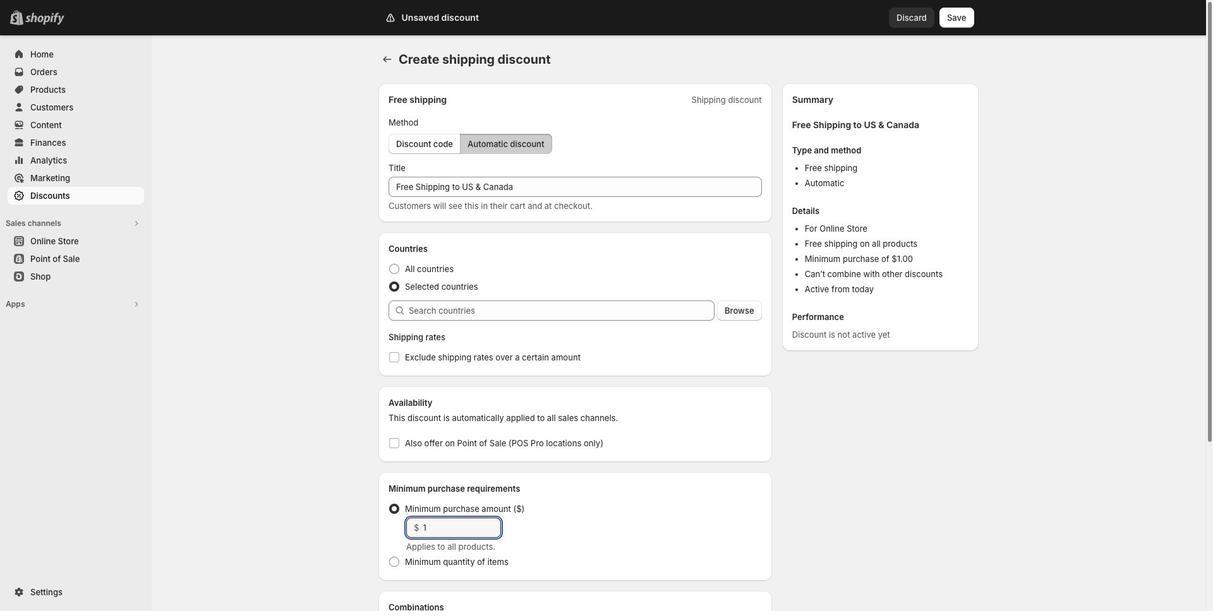 Task type: locate. For each thing, give the bounding box(es) containing it.
0.00 text field
[[423, 518, 501, 538]]

None text field
[[389, 177, 762, 197]]

shopify image
[[25, 13, 64, 25]]



Task type: vqa. For each thing, say whether or not it's contained in the screenshot.
'Search countries' text field
yes



Task type: describe. For each thing, give the bounding box(es) containing it.
Search countries text field
[[409, 301, 715, 321]]



